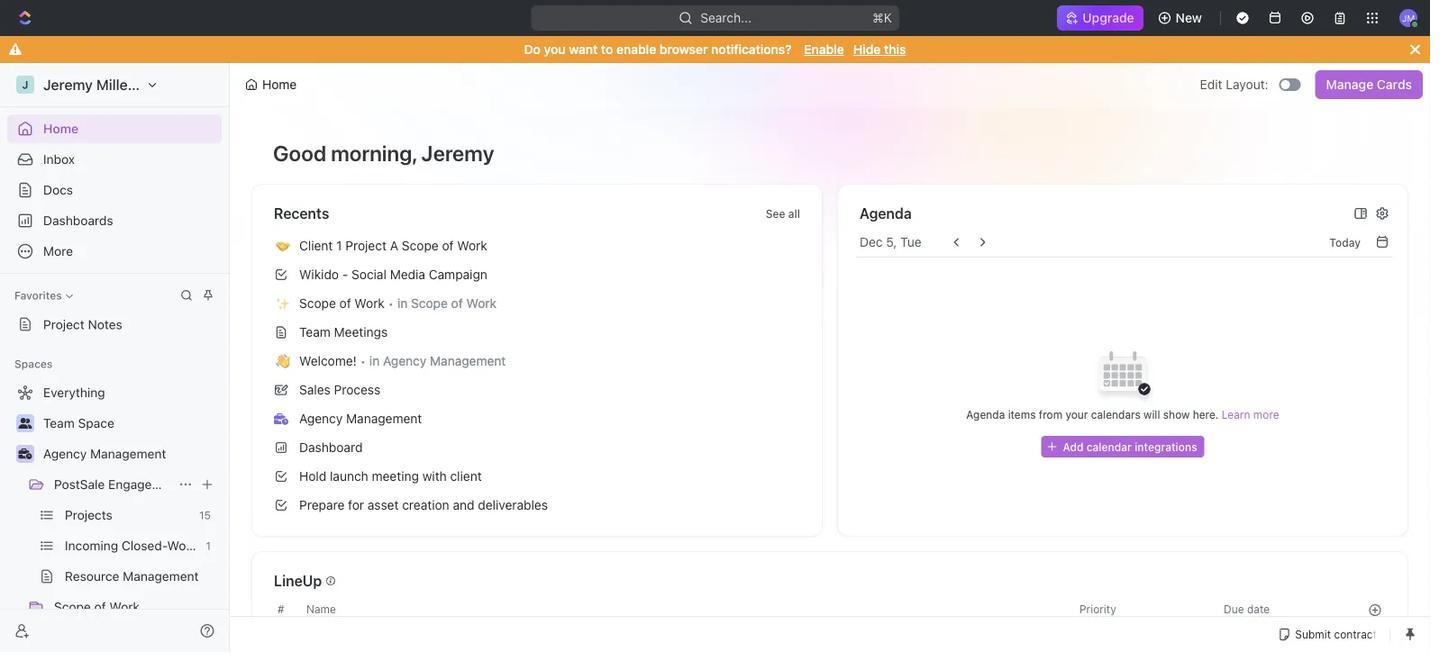 Task type: locate. For each thing, give the bounding box(es) containing it.
1 vertical spatial •
[[360, 355, 366, 368]]

launch
[[330, 469, 368, 484]]

0 horizontal spatial •
[[360, 355, 366, 368]]

manage
[[1326, 77, 1374, 92]]

from
[[1039, 408, 1063, 421]]

in down meetings on the left of page
[[369, 354, 380, 369]]

business time image inside agency management link
[[274, 413, 288, 425]]

agency down meetings on the left of page
[[383, 354, 427, 369]]

tree containing everything
[[7, 379, 229, 652]]

agency management down space
[[43, 447, 166, 461]]

1 vertical spatial in
[[369, 354, 380, 369]]

1 horizontal spatial 1
[[336, 238, 342, 253]]

1 vertical spatial agency management link
[[43, 440, 218, 469]]

good
[[273, 141, 326, 166]]

asset
[[368, 498, 399, 513]]

enable
[[804, 42, 844, 57]]

1 horizontal spatial •
[[388, 297, 394, 310]]

• down meetings on the left of page
[[360, 355, 366, 368]]

0 horizontal spatial jeremy
[[43, 76, 93, 93]]

business time image
[[274, 413, 288, 425], [18, 449, 32, 460]]

agenda left 'items'
[[966, 408, 1005, 421]]

postsale engagements
[[54, 477, 188, 492]]

⌘k
[[872, 10, 892, 25]]

scope down the resource
[[54, 600, 91, 615]]

0 vertical spatial agency
[[383, 354, 427, 369]]

client 1 project a scope of work
[[299, 238, 487, 253]]

1 vertical spatial agenda
[[966, 408, 1005, 421]]

home up inbox
[[43, 121, 78, 136]]

project left a
[[345, 238, 387, 253]]

in down media
[[397, 296, 408, 311]]

0 horizontal spatial project
[[43, 317, 84, 332]]

team for team meetings
[[299, 325, 331, 340]]

see all button
[[759, 203, 807, 224]]

dashboard
[[299, 440, 363, 455]]

add calendar integrations
[[1063, 441, 1197, 453]]

work up campaign
[[457, 238, 487, 253]]

0 vertical spatial agency management
[[299, 411, 422, 426]]

1 horizontal spatial business time image
[[274, 413, 288, 425]]

0 horizontal spatial agency management
[[43, 447, 166, 461]]

of
[[442, 238, 454, 253], [339, 296, 351, 311], [451, 296, 463, 311], [94, 600, 106, 615]]

hold
[[299, 469, 326, 484]]

recents
[[274, 205, 329, 222]]

15
[[199, 509, 211, 522]]

0 horizontal spatial agency
[[43, 447, 87, 461]]

jeremy
[[43, 76, 93, 93], [421, 141, 494, 166]]

1 horizontal spatial project
[[345, 238, 387, 253]]

0 horizontal spatial agency management link
[[43, 440, 218, 469]]

1 horizontal spatial agency management link
[[267, 405, 807, 433]]

sales process
[[299, 383, 380, 397]]

jeremy right morning, at left top
[[421, 141, 494, 166]]

0 vertical spatial agenda
[[860, 205, 912, 222]]

home link
[[7, 114, 222, 143]]

1 right won
[[206, 540, 211, 552]]

tara shultz's workspace, , element
[[16, 76, 34, 94]]

docs link
[[7, 176, 222, 205]]

5,
[[886, 235, 897, 250]]

upgrade
[[1083, 10, 1134, 25]]

-
[[342, 267, 348, 282]]

incoming
[[65, 538, 118, 553]]

morning,
[[331, 141, 417, 166]]

add
[[1063, 441, 1084, 453]]

1 vertical spatial agency management
[[43, 447, 166, 461]]

0 vertical spatial team
[[299, 325, 331, 340]]

0 horizontal spatial home
[[43, 121, 78, 136]]

1 horizontal spatial agency management
[[299, 411, 422, 426]]

• down wikido - social media campaign
[[388, 297, 394, 310]]

1 horizontal spatial team
[[299, 325, 331, 340]]

postsale
[[54, 477, 105, 492]]

to
[[601, 42, 613, 57]]

team for team space
[[43, 416, 75, 431]]

team right user group icon
[[43, 416, 75, 431]]

jm button
[[1394, 4, 1423, 32]]

jeremy right j
[[43, 76, 93, 93]]

agenda for agenda items from your calendars will show here. learn more
[[966, 408, 1005, 421]]

today
[[1330, 236, 1361, 249]]

of down the resource
[[94, 600, 106, 615]]

management down process
[[346, 411, 422, 426]]

0 vertical spatial project
[[345, 238, 387, 253]]

will
[[1144, 408, 1160, 421]]

miller's
[[96, 76, 145, 93]]

everything
[[43, 385, 105, 400]]

1 right client
[[336, 238, 342, 253]]

in
[[397, 296, 408, 311], [369, 354, 380, 369]]

team inside sidebar "navigation"
[[43, 416, 75, 431]]

tree inside sidebar "navigation"
[[7, 379, 229, 652]]

1 horizontal spatial in
[[397, 296, 408, 311]]

manage cards
[[1326, 77, 1412, 92]]

see
[[766, 207, 785, 220]]

of down campaign
[[451, 296, 463, 311]]

upgrade link
[[1057, 5, 1143, 31]]

2 vertical spatial agency
[[43, 447, 87, 461]]

welcome! • in agency management
[[299, 354, 506, 369]]

show
[[1163, 408, 1190, 421]]

agency down team space
[[43, 447, 87, 461]]

resource management link
[[65, 562, 218, 591]]

meeting
[[372, 469, 419, 484]]

0 horizontal spatial team
[[43, 416, 75, 431]]

everything link
[[7, 379, 218, 407]]

agency management down process
[[299, 411, 422, 426]]

do you want to enable browser notifications? enable hide this
[[524, 42, 906, 57]]

scope
[[402, 238, 439, 253], [299, 296, 336, 311], [411, 296, 448, 311], [54, 600, 91, 615]]

jeremy miller's workspace
[[43, 76, 223, 93]]

1 vertical spatial 1
[[206, 540, 211, 552]]

1 vertical spatial team
[[43, 416, 75, 431]]

agency management link up hold launch meeting with client link
[[267, 405, 807, 433]]

management down team meetings link
[[430, 354, 506, 369]]

team up welcome!
[[299, 325, 331, 340]]

home up "good"
[[262, 77, 297, 92]]

0 vertical spatial agency management link
[[267, 405, 807, 433]]

project down favorites button
[[43, 317, 84, 332]]

0 horizontal spatial in
[[369, 354, 380, 369]]

priority
[[1080, 603, 1116, 616]]

dec
[[860, 235, 883, 250]]

more button
[[7, 237, 222, 266]]

won
[[167, 538, 193, 553]]

0 vertical spatial •
[[388, 297, 394, 310]]

1 horizontal spatial agenda
[[966, 408, 1005, 421]]

0 vertical spatial business time image
[[274, 413, 288, 425]]

jm
[[1402, 12, 1415, 23]]

items
[[1008, 408, 1036, 421]]

business time image down 👋
[[274, 413, 288, 425]]

0 horizontal spatial agenda
[[860, 205, 912, 222]]

due date
[[1224, 603, 1270, 616]]

new
[[1176, 10, 1202, 25]]

1 vertical spatial project
[[43, 317, 84, 332]]

closed-
[[122, 538, 167, 553]]

work down resource management
[[109, 600, 140, 615]]

jeremy inside sidebar "navigation"
[[43, 76, 93, 93]]

spaces
[[14, 358, 53, 370]]

agency management link down team space link
[[43, 440, 218, 469]]

1 horizontal spatial agency
[[299, 411, 343, 426]]

projects
[[65, 508, 112, 523]]

client
[[450, 469, 482, 484]]

0 vertical spatial jeremy
[[43, 76, 93, 93]]

1 horizontal spatial jeremy
[[421, 141, 494, 166]]

home inside sidebar "navigation"
[[43, 121, 78, 136]]

tree
[[7, 379, 229, 652]]

agenda up dec 5, tue on the top of page
[[860, 205, 912, 222]]

learn
[[1222, 408, 1250, 421]]

1 horizontal spatial home
[[262, 77, 297, 92]]

management
[[430, 354, 506, 369], [346, 411, 422, 426], [90, 447, 166, 461], [123, 569, 199, 584]]

agency
[[383, 354, 427, 369], [299, 411, 343, 426], [43, 447, 87, 461]]

0 horizontal spatial 1
[[206, 540, 211, 552]]

all
[[788, 207, 800, 220]]

inbox
[[43, 152, 75, 167]]

business time image down user group icon
[[18, 449, 32, 460]]

agency down sales
[[299, 411, 343, 426]]

1 vertical spatial home
[[43, 121, 78, 136]]

agency management
[[299, 411, 422, 426], [43, 447, 166, 461]]

0 horizontal spatial business time image
[[18, 449, 32, 460]]

1 vertical spatial jeremy
[[421, 141, 494, 166]]

hold launch meeting with client link
[[267, 462, 807, 491]]

favorites button
[[7, 285, 80, 306]]

management down incoming closed-won deals link
[[123, 569, 199, 584]]



Task type: vqa. For each thing, say whether or not it's contained in the screenshot.
online to the bottom
no



Task type: describe. For each thing, give the bounding box(es) containing it.
2 horizontal spatial agency
[[383, 354, 427, 369]]

of down -
[[339, 296, 351, 311]]

scope down wikido
[[299, 296, 336, 311]]

for
[[348, 498, 364, 513]]

workspace
[[149, 76, 223, 93]]

of up campaign
[[442, 238, 454, 253]]

docs
[[43, 182, 73, 197]]

space
[[78, 416, 114, 431]]

resource
[[65, 569, 119, 584]]

your
[[1066, 408, 1088, 421]]

engagements
[[108, 477, 188, 492]]

hold launch meeting with client
[[299, 469, 482, 484]]

project inside project notes link
[[43, 317, 84, 332]]

sidebar navigation
[[0, 63, 233, 652]]

scope inside tree
[[54, 600, 91, 615]]

social
[[352, 267, 387, 282]]

layout:
[[1226, 77, 1269, 92]]

agency inside sidebar "navigation"
[[43, 447, 87, 461]]

🤝
[[275, 239, 287, 253]]

tue
[[900, 235, 922, 250]]

work down social
[[355, 296, 385, 311]]

sales
[[299, 383, 331, 397]]

good morning, jeremy
[[273, 141, 494, 166]]

scope of work
[[54, 600, 140, 615]]

meetings
[[334, 325, 388, 340]]

team space link
[[43, 409, 218, 438]]

browser
[[660, 42, 708, 57]]

more
[[43, 244, 73, 259]]

management down team space link
[[90, 447, 166, 461]]

team meetings
[[299, 325, 388, 340]]

creation
[[402, 498, 449, 513]]

dashboard link
[[267, 433, 807, 462]]

with
[[422, 469, 447, 484]]

edit layout:
[[1200, 77, 1269, 92]]

campaign
[[429, 267, 487, 282]]

cards
[[1377, 77, 1412, 92]]

of inside sidebar "navigation"
[[94, 600, 106, 615]]

1 vertical spatial business time image
[[18, 449, 32, 460]]

a
[[390, 238, 398, 253]]

lineup
[[274, 573, 322, 590]]

name
[[306, 603, 336, 616]]

agency management inside tree
[[43, 447, 166, 461]]

enable
[[616, 42, 656, 57]]

you
[[544, 42, 566, 57]]

• inside welcome! • in agency management
[[360, 355, 366, 368]]

dashboards link
[[7, 206, 222, 235]]

incoming closed-won deals
[[65, 538, 229, 553]]

incoming closed-won deals link
[[65, 532, 229, 561]]

client
[[299, 238, 333, 253]]

user group image
[[18, 418, 32, 429]]

add calendar integrations button
[[1041, 436, 1205, 458]]

prepare for asset creation and deliverables link
[[267, 491, 807, 520]]

notes
[[88, 317, 122, 332]]

edit
[[1200, 77, 1222, 92]]

wikido - social media campaign
[[299, 267, 487, 282]]

team meetings link
[[267, 318, 807, 347]]

scope down media
[[411, 296, 448, 311]]

postsale engagements link
[[54, 470, 188, 499]]

0 vertical spatial in
[[397, 296, 408, 311]]

j
[[22, 78, 28, 91]]

#
[[278, 603, 284, 616]]

0 vertical spatial home
[[262, 77, 297, 92]]

prepare for asset creation and deliverables
[[299, 498, 548, 513]]

sales process link
[[267, 376, 807, 405]]

notifications?
[[711, 42, 792, 57]]

due
[[1224, 603, 1244, 616]]

work inside scope of work link
[[109, 600, 140, 615]]

wikido
[[299, 267, 339, 282]]

this
[[884, 42, 906, 57]]

projects link
[[65, 501, 192, 530]]

want
[[569, 42, 598, 57]]

welcome!
[[299, 354, 357, 369]]

new button
[[1150, 4, 1213, 32]]

prepare
[[299, 498, 345, 513]]

team space
[[43, 416, 114, 431]]

manage cards button
[[1315, 70, 1423, 99]]

• inside scope of work • in scope of work
[[388, 297, 394, 310]]

and
[[453, 498, 474, 513]]

inbox link
[[7, 145, 222, 174]]

project notes link
[[7, 310, 222, 339]]

scope of work • in scope of work
[[299, 296, 497, 311]]

project notes
[[43, 317, 122, 332]]

✨
[[275, 297, 287, 310]]

scope of work link
[[54, 593, 218, 622]]

hide
[[853, 42, 881, 57]]

dashboards
[[43, 213, 113, 228]]

do
[[524, 42, 541, 57]]

1 inside sidebar "navigation"
[[206, 540, 211, 552]]

favorites
[[14, 289, 62, 302]]

0 vertical spatial 1
[[336, 238, 342, 253]]

agenda for agenda
[[860, 205, 912, 222]]

calendar
[[1087, 441, 1132, 453]]

search...
[[700, 10, 752, 25]]

1 vertical spatial agency
[[299, 411, 343, 426]]

today button
[[1322, 232, 1368, 253]]

work down campaign
[[466, 296, 497, 311]]

scope right a
[[402, 238, 439, 253]]

dec 5, tue
[[860, 235, 922, 250]]

dec 5, tue button
[[860, 235, 922, 250]]



